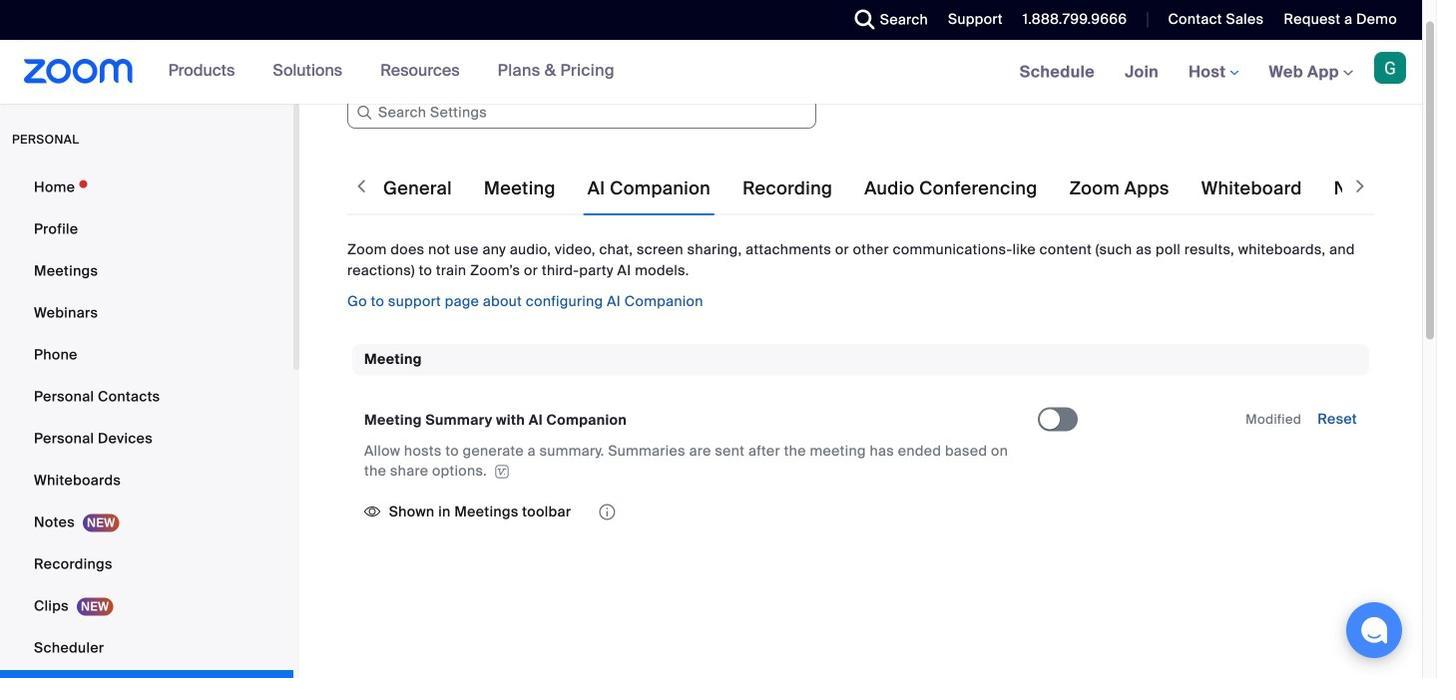Task type: describe. For each thing, give the bounding box(es) containing it.
zoom logo image
[[24, 59, 133, 84]]

product information navigation
[[153, 40, 630, 104]]

support version for meeting summary with ai companion image
[[492, 465, 512, 479]]

1 application from the top
[[364, 442, 1020, 481]]

personal menu menu
[[0, 168, 293, 679]]

meetings navigation
[[1005, 40, 1422, 105]]

tabs of my account settings page tab list
[[379, 161, 1437, 217]]

profile picture image
[[1374, 52, 1406, 84]]

meeting element
[[352, 344, 1369, 551]]



Task type: locate. For each thing, give the bounding box(es) containing it.
banner
[[0, 40, 1422, 105]]

Search Settings text field
[[347, 97, 816, 129]]

application
[[364, 442, 1020, 481], [364, 497, 1038, 527]]

2 application from the top
[[364, 497, 1038, 527]]

scroll left image
[[351, 177, 371, 197]]

learn more about shown in meetings toolbar image
[[597, 505, 617, 519]]

scroll right image
[[1350, 177, 1370, 197]]

open chat image
[[1360, 617, 1388, 645]]

1 vertical spatial application
[[364, 497, 1038, 527]]

0 vertical spatial application
[[364, 442, 1020, 481]]



Task type: vqa. For each thing, say whether or not it's contained in the screenshot.
bottommost application
yes



